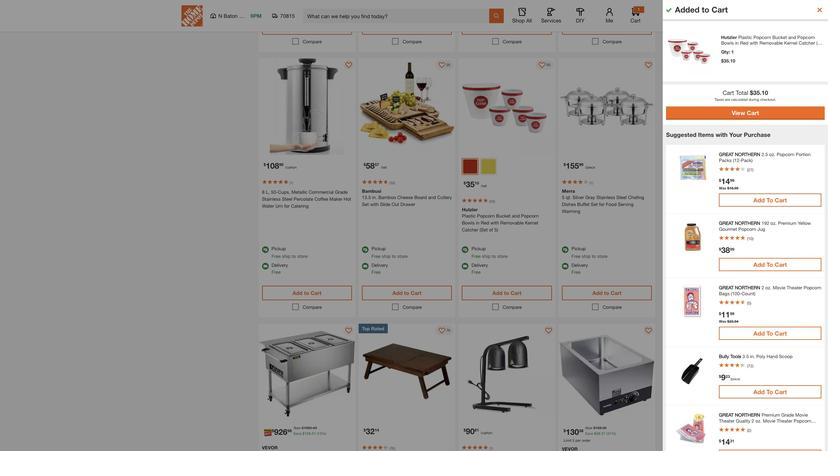 Task type: locate. For each thing, give the bounding box(es) containing it.
delivery
[[272, 262, 288, 268], [372, 262, 388, 268], [472, 262, 488, 268], [572, 262, 589, 268]]

1 horizontal spatial /set
[[481, 184, 487, 188]]

delivery free for 58
[[372, 262, 388, 275]]

0 horizontal spatial 57
[[375, 162, 379, 167]]

1 vertical spatial 90
[[466, 427, 475, 436]]

1 horizontal spatial available shipping image
[[462, 263, 469, 270]]

0 horizontal spatial /box
[[294, 426, 301, 430]]

4 pickup from the left
[[572, 246, 586, 251]]

1 for 108
[[291, 181, 293, 185]]

( 1 )
[[290, 181, 293, 185], [590, 181, 594, 185], [490, 446, 494, 451]]

$ left '98'
[[272, 428, 274, 433]]

( 1 ) up cups,
[[290, 181, 293, 185]]

diy button
[[570, 8, 591, 24]]

delivery for 108
[[272, 262, 288, 268]]

stainless up food at the top
[[597, 195, 616, 200]]

0 horizontal spatial /set
[[381, 165, 387, 170]]

14
[[375, 428, 379, 433]]

available for pickup image
[[462, 246, 469, 253], [562, 246, 569, 253]]

free for available for pickup image for 5 qt. silver gray stainless steel chafing dishes buffet set for food serving warming
[[572, 253, 581, 259]]

5 inside merra 5 qt. silver gray stainless steel chafing dishes buffet set for food serving warming
[[562, 195, 565, 200]]

available shipping image
[[362, 263, 369, 270], [562, 263, 569, 270]]

metallic
[[292, 189, 308, 195]]

pickup free ship to store for 155
[[572, 246, 608, 259]]

baton
[[224, 13, 238, 19]]

$ up bambusi
[[364, 162, 366, 167]]

per
[[576, 438, 581, 443]]

maker
[[330, 196, 343, 202]]

1 horizontal spatial for
[[600, 202, 605, 207]]

/box right '98'
[[294, 426, 301, 430]]

set down gray
[[591, 202, 598, 207]]

1 up gray
[[591, 181, 593, 185]]

1 popcorn from the left
[[477, 213, 495, 219]]

/carton for 90
[[481, 431, 493, 435]]

catering
[[291, 203, 309, 209]]

2 save from the left
[[586, 431, 594, 436]]

n baton rouge
[[219, 13, 255, 19]]

shop all button
[[512, 8, 533, 24]]

%)
[[322, 431, 327, 436], [612, 431, 616, 436]]

$ 90 81 /carton
[[464, 427, 493, 436]]

1 up "metallic"
[[291, 181, 293, 185]]

save inside the /box $ 1065 . 49 save $ 138 . 51 ( 13 %)
[[294, 431, 302, 436]]

/set inside $ 35 10 /set
[[481, 184, 487, 188]]

commercial food warmer 24 qt. bain marie 1200w electric buffet warmer soup warmer stove steam image
[[559, 324, 656, 421]]

1 inside cart 1
[[638, 7, 640, 12]]

1 for 155
[[591, 181, 593, 185]]

available shipping image for ( available for pickup image
[[462, 263, 469, 270]]

$ left 99
[[564, 162, 566, 167]]

0 horizontal spatial steel
[[282, 196, 293, 202]]

available for pickup image for 5 qt. silver gray stainless steel chafing dishes buffet set for food serving warming
[[562, 246, 569, 253]]

13
[[318, 431, 322, 436]]

1 horizontal spatial /box
[[586, 426, 593, 430]]

available shipping image
[[262, 263, 269, 270], [462, 263, 469, 270]]

save inside $ 130 38 /box $ 188 . 95 save $ 58 . 57 ( 31 %) limit 5 per order
[[586, 431, 594, 436]]

steel down cups,
[[282, 196, 293, 202]]

( 1 ) for 90
[[490, 446, 494, 451]]

) for 90
[[493, 446, 494, 451]]

popcorn up kernel
[[521, 213, 539, 219]]

1 horizontal spatial available for pickup image
[[362, 246, 369, 253]]

1 horizontal spatial 58
[[597, 431, 601, 436]]

1 available shipping image from the left
[[262, 263, 269, 270]]

1 vertical spatial /set
[[481, 184, 487, 188]]

steel up serving at the top right
[[617, 195, 627, 200]]

set inside merra 5 qt. silver gray stainless steel chafing dishes buffet set for food serving warming
[[591, 202, 598, 207]]

2 available for pickup image from the left
[[562, 246, 569, 253]]

/carton for 108
[[285, 165, 297, 170]]

$ up 8
[[264, 162, 266, 167]]

2 pickup from the left
[[372, 246, 386, 251]]

/carton inside $ 90 81 /carton
[[481, 431, 493, 435]]

buffet
[[578, 202, 590, 207]]

1 horizontal spatial ( 1 )
[[490, 446, 494, 451]]

( 1 ) up gray
[[590, 181, 594, 185]]

4 store from the left
[[598, 253, 608, 259]]

with inside bambusi 13.5 in. bamboo cheese board and cutlery set with slide out drawer
[[371, 202, 379, 207]]

/piece
[[586, 165, 596, 170]]

stainless
[[597, 195, 616, 200], [262, 196, 281, 202]]

add for 108
[[293, 290, 303, 296]]

cart for plastic popcorn bucket and popcorn bowls in red with removable kernel catcher (set of 5) 'image'
[[511, 290, 522, 296]]

0 horizontal spatial available for pickup image
[[462, 246, 469, 253]]

/carton right 108
[[285, 165, 297, 170]]

free for available for pickup icon related to 108's available shipping icon
[[272, 269, 281, 275]]

2 set from the left
[[591, 202, 598, 207]]

1 pickup free ship to store from the left
[[272, 246, 308, 259]]

1 vertical spatial and
[[512, 213, 520, 219]]

1 horizontal spatial available for pickup image
[[562, 246, 569, 253]]

1 horizontal spatial with
[[491, 220, 499, 226]]

/set inside $ 58 57 /set
[[381, 165, 387, 170]]

130
[[566, 427, 580, 437]]

1 /box from the left
[[294, 426, 301, 430]]

0 horizontal spatial available for pickup image
[[262, 246, 269, 253]]

1 pickup from the left
[[272, 246, 286, 251]]

1 vertical spatial 57
[[602, 431, 606, 436]]

2 ship from the left
[[382, 253, 391, 259]]

0 horizontal spatial with
[[371, 202, 379, 207]]

delivery for 155
[[572, 262, 589, 268]]

1 vertical spatial 32
[[366, 427, 375, 436]]

and inside hutzler plastic popcorn bucket and popcorn bowls in red with removable kernel catcher (set of 5)
[[512, 213, 520, 219]]

155
[[566, 161, 580, 171]]

bambusi 13.5 in. bamboo cheese board and cutlery set with slide out drawer
[[362, 188, 452, 207]]

cart
[[631, 17, 641, 23], [511, 24, 522, 30], [311, 290, 322, 296], [411, 290, 422, 296], [511, 290, 522, 296], [611, 290, 622, 296]]

black 500w commercial food heat lamp portable electric food warmer 2-bulb with free-standing image
[[459, 324, 556, 421]]

/set up bambusi
[[381, 165, 387, 170]]

with inside hutzler plastic popcorn bucket and popcorn bowls in red with removable kernel catcher (set of 5)
[[491, 220, 499, 226]]

0 horizontal spatial ( 1 )
[[290, 181, 293, 185]]

( 1 ) for 155
[[590, 181, 594, 185]]

limit
[[564, 438, 572, 443]]

1 available for pickup image from the left
[[262, 246, 269, 253]]

1 delivery from the left
[[272, 262, 288, 268]]

1 horizontal spatial and
[[512, 213, 520, 219]]

1 horizontal spatial 57
[[602, 431, 606, 436]]

0 horizontal spatial 90
[[279, 162, 284, 167]]

2 delivery from the left
[[372, 262, 388, 268]]

5
[[562, 195, 565, 200], [573, 438, 575, 443]]

free
[[372, 4, 381, 9], [472, 4, 481, 9], [572, 4, 581, 9], [272, 253, 281, 259], [372, 253, 381, 259], [472, 253, 481, 259], [572, 253, 581, 259], [272, 269, 281, 275], [372, 269, 381, 275], [472, 269, 481, 275], [572, 269, 581, 275]]

/box right 38
[[586, 426, 593, 430]]

add to cart button for 58
[[362, 286, 452, 300]]

stainless inside 8 l, 50-cups, metallic commercial grade stainless steel percolate coffee maker hot water urn for catering
[[262, 196, 281, 202]]

save right '98'
[[294, 431, 302, 436]]

for right urn at the left top of page
[[284, 203, 290, 209]]

$ inside $ 108 90 /carton
[[264, 162, 266, 167]]

and
[[429, 195, 436, 200], [512, 213, 520, 219]]

0 horizontal spatial popcorn
[[477, 213, 495, 219]]

0 vertical spatial with
[[371, 202, 379, 207]]

1 store from the left
[[298, 253, 308, 259]]

pickup free ship to store for 58
[[372, 246, 408, 259]]

2 horizontal spatial ( 1 )
[[590, 181, 594, 185]]

$ up limit
[[564, 428, 566, 433]]

32 for ( 32 )
[[391, 181, 395, 185]]

and up removable
[[512, 213, 520, 219]]

1 right "me" "button"
[[638, 7, 640, 12]]

store
[[298, 253, 308, 259], [398, 253, 408, 259], [498, 253, 508, 259], [598, 253, 608, 259]]

99
[[580, 162, 584, 167]]

1 horizontal spatial steel
[[617, 195, 627, 200]]

0 vertical spatial 32
[[391, 181, 395, 185]]

$ left the 14
[[364, 428, 366, 433]]

1 %) from the left
[[322, 431, 327, 436]]

1 horizontal spatial stainless
[[597, 195, 616, 200]]

in
[[476, 220, 480, 226]]

0 vertical spatial /carton
[[285, 165, 297, 170]]

0 horizontal spatial save
[[294, 431, 302, 436]]

2 %) from the left
[[612, 431, 616, 436]]

shop
[[513, 17, 525, 23]]

0 vertical spatial and
[[429, 195, 436, 200]]

0 horizontal spatial available shipping image
[[362, 263, 369, 270]]

$ inside $ 32 14
[[364, 428, 366, 433]]

0 horizontal spatial 32
[[366, 427, 375, 436]]

0 horizontal spatial %)
[[322, 431, 327, 436]]

1 horizontal spatial 32
[[391, 181, 395, 185]]

4 pickup free ship to store from the left
[[572, 246, 608, 259]]

/carton inside $ 108 90 /carton
[[285, 165, 297, 170]]

4 delivery from the left
[[572, 262, 589, 268]]

2 pickup free ship to store from the left
[[372, 246, 408, 259]]

5 left "per"
[[573, 438, 575, 443]]

1 horizontal spatial 5
[[573, 438, 575, 443]]

percolate
[[294, 196, 314, 202]]

57 down 95
[[602, 431, 606, 436]]

free for 155's available shipping image
[[572, 269, 581, 275]]

$ inside $ 35 10 /set
[[464, 181, 466, 186]]

138
[[305, 431, 311, 436]]

$ 35 10 /set
[[464, 180, 487, 189]]

stainless down 50-
[[262, 196, 281, 202]]

3 pickup from the left
[[472, 246, 486, 251]]

%) inside the /box $ 1065 . 49 save $ 138 . 51 ( 13 %)
[[322, 431, 327, 436]]

add to cart
[[493, 24, 522, 30], [293, 290, 322, 296], [393, 290, 422, 296], [493, 290, 522, 296], [593, 290, 622, 296]]

0 vertical spatial /set
[[381, 165, 387, 170]]

.
[[312, 426, 313, 430], [602, 426, 603, 430], [311, 431, 312, 436], [601, 431, 602, 436]]

cart for 13.5 in. bamboo cheese board and cutlery set with slide out drawer 'image' at the top of page
[[411, 290, 422, 296]]

set down 13.5
[[362, 202, 369, 207]]

in.
[[373, 195, 377, 200]]

$ down "1065"
[[303, 431, 305, 436]]

( 1 ) down $ 90 81 /carton on the right of page
[[490, 446, 494, 451]]

9pm
[[251, 13, 262, 19]]

$ left 10
[[464, 181, 466, 186]]

1 vertical spatial 5
[[573, 438, 575, 443]]

steel
[[617, 195, 627, 200], [282, 196, 293, 202]]

( 50 )
[[490, 199, 496, 203]]

$ left 95
[[594, 426, 596, 430]]

hot
[[344, 196, 351, 202]]

to
[[504, 24, 510, 30], [292, 253, 296, 259], [392, 253, 396, 259], [492, 253, 496, 259], [592, 253, 596, 259], [304, 290, 309, 296], [404, 290, 410, 296], [504, 290, 510, 296], [605, 290, 610, 296]]

1 ship from the left
[[282, 253, 291, 259]]

57 up bambusi
[[375, 162, 379, 167]]

/carton right 81
[[481, 431, 493, 435]]

0 vertical spatial 57
[[375, 162, 379, 167]]

pickup for 108
[[272, 246, 286, 251]]

/set for 58
[[381, 165, 387, 170]]

4 ship from the left
[[582, 253, 591, 259]]

set
[[362, 202, 369, 207], [591, 202, 598, 207]]

vevor
[[262, 445, 278, 451]]

2 popcorn from the left
[[521, 213, 539, 219]]

serving
[[618, 202, 634, 207]]

$ left 81
[[464, 428, 466, 433]]

$ 130 38 /box $ 188 . 95 save $ 58 . 57 ( 31 %) limit 5 per order
[[564, 426, 616, 443]]

with
[[371, 202, 379, 207], [491, 220, 499, 226]]

0 horizontal spatial for
[[284, 203, 290, 209]]

4 delivery free from the left
[[572, 262, 589, 275]]

1 horizontal spatial %)
[[612, 431, 616, 436]]

save
[[294, 431, 302, 436], [586, 431, 594, 436]]

cutlery
[[438, 195, 452, 200]]

2 available for pickup image from the left
[[362, 246, 369, 253]]

1 horizontal spatial 90
[[466, 427, 475, 436]]

0 vertical spatial 90
[[279, 162, 284, 167]]

with down the in.
[[371, 202, 379, 207]]

for inside 8 l, 50-cups, metallic commercial grade stainless steel percolate coffee maker hot water urn for catering
[[284, 203, 290, 209]]

/carton
[[285, 165, 297, 170], [481, 431, 493, 435]]

( 1 ) for 108
[[290, 181, 293, 185]]

1 available for pickup image from the left
[[462, 246, 469, 253]]

0 vertical spatial 5
[[562, 195, 565, 200]]

$ left 49
[[302, 426, 304, 430]]

0 horizontal spatial available shipping image
[[262, 263, 269, 270]]

1 horizontal spatial available shipping image
[[562, 263, 569, 270]]

available shipping image for 58
[[362, 263, 369, 270]]

0 horizontal spatial 5
[[562, 195, 565, 200]]

2 available shipping image from the left
[[462, 263, 469, 270]]

0 horizontal spatial /carton
[[285, 165, 297, 170]]

popcorn up red
[[477, 213, 495, 219]]

0 horizontal spatial 58
[[366, 161, 375, 171]]

/set
[[381, 165, 387, 170], [481, 184, 487, 188]]

1 vertical spatial with
[[491, 220, 499, 226]]

steel inside merra 5 qt. silver gray stainless steel chafing dishes buffet set for food serving warming
[[617, 195, 627, 200]]

for left food at the top
[[600, 202, 605, 207]]

1 down $ 90 81 /carton on the right of page
[[491, 446, 493, 451]]

cart for 8 l, 50-cups, metallic commercial grade stainless steel percolate coffee maker hot water urn for catering image
[[311, 290, 322, 296]]

for
[[600, 202, 605, 207], [284, 203, 290, 209]]

0 horizontal spatial and
[[429, 195, 436, 200]]

0 horizontal spatial set
[[362, 202, 369, 207]]

2 available shipping image from the left
[[562, 263, 569, 270]]

58 down 188
[[597, 431, 601, 436]]

( inside $ 130 38 /box $ 188 . 95 save $ 58 . 57 ( 31 %) limit 5 per order
[[607, 431, 608, 436]]

2 delivery free from the left
[[372, 262, 388, 275]]

catcher
[[462, 227, 479, 233]]

58 up bambusi
[[366, 161, 375, 171]]

8 l, 50-cups, metallic commercial grade stainless steel percolate coffee maker hot water urn for catering image
[[259, 58, 356, 155]]

pickup for 155
[[572, 246, 586, 251]]

What can we help you find today? search field
[[308, 9, 489, 23]]

( inside the /box $ 1065 . 49 save $ 138 . 51 ( 13 %)
[[317, 431, 318, 436]]

1 available shipping image from the left
[[362, 263, 369, 270]]

available for pickup image
[[262, 246, 269, 253], [362, 246, 369, 253]]

me button
[[599, 8, 621, 24]]

) for 155
[[593, 181, 594, 185]]

1 set from the left
[[362, 202, 369, 207]]

and right board
[[429, 195, 436, 200]]

$
[[264, 162, 266, 167], [364, 162, 366, 167], [564, 162, 566, 167], [464, 181, 466, 186], [302, 426, 304, 430], [594, 426, 596, 430], [364, 428, 366, 433], [464, 428, 466, 433], [272, 428, 274, 433], [564, 428, 566, 433], [303, 431, 305, 436], [595, 431, 597, 436]]

70815 button
[[272, 13, 295, 19]]

$ 108 90 /carton
[[264, 161, 297, 171]]

/set right 10
[[481, 184, 487, 188]]

5 left the qt.
[[562, 195, 565, 200]]

store for 155
[[598, 253, 608, 259]]

1 horizontal spatial save
[[586, 431, 594, 436]]

with up 5) on the right bottom of page
[[491, 220, 499, 226]]

plastic
[[462, 213, 476, 219]]

add to cart button
[[462, 20, 553, 35], [262, 286, 352, 300], [362, 286, 452, 300], [462, 286, 553, 300], [562, 286, 653, 300]]

58
[[366, 161, 375, 171], [597, 431, 601, 436]]

1
[[638, 7, 640, 12], [291, 181, 293, 185], [591, 181, 593, 185], [491, 446, 493, 451]]

1 horizontal spatial /carton
[[481, 431, 493, 435]]

3 pickup free ship to store from the left
[[472, 246, 508, 259]]

1 horizontal spatial popcorn
[[521, 213, 539, 219]]

1 horizontal spatial set
[[591, 202, 598, 207]]

2 store from the left
[[398, 253, 408, 259]]

delivery free for 108
[[272, 262, 288, 275]]

free for ( available for pickup image available shipping icon
[[472, 269, 481, 275]]

1 vertical spatial /carton
[[481, 431, 493, 435]]

delivery free
[[272, 262, 288, 275], [372, 262, 388, 275], [472, 262, 488, 275], [572, 262, 589, 275]]

shop all
[[513, 17, 532, 23]]

merra 5 qt. silver gray stainless steel chafing dishes buffet set for food serving warming
[[562, 188, 645, 214]]

save up order
[[586, 431, 594, 436]]

31
[[608, 431, 612, 436]]

1 delivery free from the left
[[272, 262, 288, 275]]

0 vertical spatial 58
[[366, 161, 375, 171]]

0 horizontal spatial stainless
[[262, 196, 281, 202]]

1 vertical spatial 58
[[597, 431, 601, 436]]

add to cart for 58
[[393, 290, 422, 296]]

steel inside 8 l, 50-cups, metallic commercial grade stainless steel percolate coffee maker hot water urn for catering
[[282, 196, 293, 202]]

2 /box from the left
[[586, 426, 593, 430]]

1 save from the left
[[294, 431, 302, 436]]

$ inside $ 90 81 /carton
[[464, 428, 466, 433]]



Task type: vqa. For each thing, say whether or not it's contained in the screenshot.
Shop
yes



Task type: describe. For each thing, give the bounding box(es) containing it.
(set
[[480, 227, 488, 233]]

services button
[[541, 8, 562, 24]]

8 l, 50-cups, metallic commercial grade stainless steel percolate coffee maker hot water urn for catering
[[262, 189, 351, 209]]

( 76 )
[[390, 446, 396, 451]]

$ inside $ 58 57 /set
[[364, 162, 366, 167]]

available for pickup image for 58
[[362, 246, 369, 253]]

drawer
[[401, 202, 416, 207]]

bamboo
[[379, 195, 396, 200]]

stainless inside merra 5 qt. silver gray stainless steel chafing dishes buffet set for food serving warming
[[597, 195, 616, 200]]

top
[[362, 326, 370, 331]]

90 inside $ 108 90 /carton
[[279, 162, 284, 167]]

grade
[[335, 189, 348, 195]]

57 inside $ 58 57 /set
[[375, 162, 379, 167]]

set inside bambusi 13.5 in. bamboo cheese board and cutlery set with slide out drawer
[[362, 202, 369, 207]]

out
[[392, 202, 400, 207]]

add to cart button for 108
[[262, 286, 352, 300]]

%) inside $ 130 38 /box $ 188 . 95 save $ 58 . 57 ( 31 %) limit 5 per order
[[612, 431, 616, 436]]

plastic popcorn bucket and popcorn bowls in red with removable kernel catcher (set of 5) image
[[459, 58, 556, 155]]

add for 155
[[593, 290, 603, 296]]

feedback link image
[[820, 112, 829, 148]]

/set for 35
[[481, 184, 487, 188]]

1 for 90
[[491, 446, 493, 451]]

add for 58
[[393, 290, 403, 296]]

) for 108
[[293, 181, 293, 185]]

dishes
[[562, 202, 576, 207]]

free for available for pickup icon related to 108
[[272, 253, 281, 259]]

3 store from the left
[[498, 253, 508, 259]]

yellow image
[[482, 159, 496, 174]]

8 l, 50-cups, metallic commercial grade stainless steel percolate coffee maker hot water urn for catering link
[[262, 189, 352, 210]]

alden lap desk, flip top with drawer, foldable legs image
[[359, 324, 456, 421]]

store for 108
[[298, 253, 308, 259]]

/box inside the /box $ 1065 . 49 save $ 138 . 51 ( 13 %)
[[294, 426, 301, 430]]

$ 58 57 /set
[[364, 161, 387, 171]]

bowls
[[462, 220, 475, 226]]

free for 58 available shipping image
[[372, 269, 381, 275]]

services
[[542, 17, 562, 23]]

/box $ 1065 . 49 save $ 138 . 51 ( 13 %)
[[294, 426, 327, 436]]

delivery for 58
[[372, 262, 388, 268]]

1065
[[304, 426, 312, 430]]

free for available for pickup icon related to 58
[[372, 253, 381, 259]]

38
[[580, 428, 584, 433]]

available shipping image for 155
[[562, 263, 569, 270]]

of
[[489, 227, 493, 233]]

/box inside $ 130 38 /box $ 188 . 95 save $ 58 . 57 ( 31 %) limit 5 per order
[[586, 426, 593, 430]]

108
[[266, 161, 279, 171]]

red
[[481, 220, 490, 226]]

ship for 108
[[282, 253, 291, 259]]

chafing
[[629, 195, 645, 200]]

57 inside $ 130 38 /box $ 188 . 95 save $ 58 . 57 ( 31 %) limit 5 per order
[[602, 431, 606, 436]]

add to cart for 108
[[293, 290, 322, 296]]

gray
[[586, 195, 596, 200]]

red image
[[464, 160, 478, 174]]

cups,
[[278, 189, 290, 195]]

l,
[[266, 189, 270, 195]]

( 32 )
[[390, 181, 396, 185]]

with for in.
[[371, 202, 379, 207]]

hutzler
[[462, 207, 478, 212]]

ship for 58
[[382, 253, 391, 259]]

available for pickup image for (
[[462, 246, 469, 253]]

merra
[[562, 188, 576, 194]]

70815
[[280, 13, 295, 19]]

water
[[262, 203, 274, 209]]

49
[[313, 426, 317, 430]]

order
[[582, 438, 591, 443]]

qt.
[[566, 195, 572, 200]]

all
[[527, 17, 532, 23]]

5 qt. silver gray stainless steel chafing dishes buffet set for food serving warming image
[[559, 58, 656, 155]]

pickup for 58
[[372, 246, 386, 251]]

58 inside $ 130 38 /box $ 188 . 95 save $ 58 . 57 ( 31 %) limit 5 per order
[[597, 431, 601, 436]]

bucket
[[496, 213, 511, 219]]

kernel
[[525, 220, 539, 226]]

and inside bambusi 13.5 in. bamboo cheese board and cutlery set with slide out drawer
[[429, 195, 436, 200]]

58 qt. commercial electric food warmer 3-pot steam table food warmer 0-100℃ with etl certification for catering image
[[259, 324, 356, 421]]

for inside merra 5 qt. silver gray stainless steel chafing dishes buffet set for food serving warming
[[600, 202, 605, 207]]

50
[[491, 199, 495, 203]]

$ 926 98
[[272, 427, 292, 437]]

available for pickup image for 108
[[262, 246, 269, 253]]

add to cart button for 155
[[562, 286, 653, 300]]

the home depot logo image
[[181, 5, 203, 26]]

5)
[[495, 227, 499, 233]]

95
[[603, 426, 607, 430]]

$ 32 14
[[364, 427, 379, 436]]

926
[[274, 427, 288, 437]]

$ inside '$ 926 98'
[[272, 428, 274, 433]]

50-
[[271, 189, 278, 195]]

$ inside $ 155 99 /piece
[[564, 162, 566, 167]]

silver
[[573, 195, 584, 200]]

13.5 in. bamboo cheese board and cutlery set with slide out drawer image
[[359, 58, 456, 155]]

3 delivery free from the left
[[472, 262, 488, 275]]

me
[[606, 17, 614, 23]]

add to cart for 155
[[593, 290, 622, 296]]

with for popcorn
[[491, 220, 499, 226]]

32 for $ 32 14
[[366, 427, 375, 436]]

$ 155 99 /piece
[[564, 161, 596, 171]]

n
[[219, 13, 222, 19]]

cheese
[[398, 195, 413, 200]]

diy
[[577, 17, 585, 23]]

98
[[288, 428, 292, 433]]

10
[[475, 181, 479, 186]]

board
[[415, 195, 427, 200]]

rouge
[[239, 13, 255, 19]]

coffee
[[315, 196, 328, 202]]

cart 1
[[631, 7, 641, 23]]

available shipping image for available for pickup icon related to 108
[[262, 263, 269, 270]]

warming
[[562, 209, 581, 214]]

pickup free ship to store for 108
[[272, 246, 308, 259]]

top rated
[[362, 326, 385, 331]]

3 ship from the left
[[482, 253, 491, 259]]

51
[[312, 431, 316, 436]]

free for ( available for pickup image
[[472, 253, 481, 259]]

vevor link
[[262, 445, 352, 451]]

8
[[262, 189, 265, 195]]

cart for 5 qt. silver gray stainless steel chafing dishes buffet set for food serving warming image
[[611, 290, 622, 296]]

store for 58
[[398, 253, 408, 259]]

rated
[[372, 326, 385, 331]]

5 inside $ 130 38 /box $ 188 . 95 save $ 58 . 57 ( 31 %) limit 5 per order
[[573, 438, 575, 443]]

bambusi
[[362, 188, 382, 194]]

hutzler plastic popcorn bucket and popcorn bowls in red with removable kernel catcher (set of 5)
[[462, 207, 539, 233]]

81
[[475, 428, 479, 433]]

$ down 188
[[595, 431, 597, 436]]

ship for 155
[[582, 253, 591, 259]]

removable
[[501, 220, 524, 226]]

3 delivery from the left
[[472, 262, 488, 268]]

) for 58
[[395, 181, 396, 185]]

188
[[596, 426, 602, 430]]

delivery free for 155
[[572, 262, 589, 275]]

35
[[466, 180, 475, 189]]



